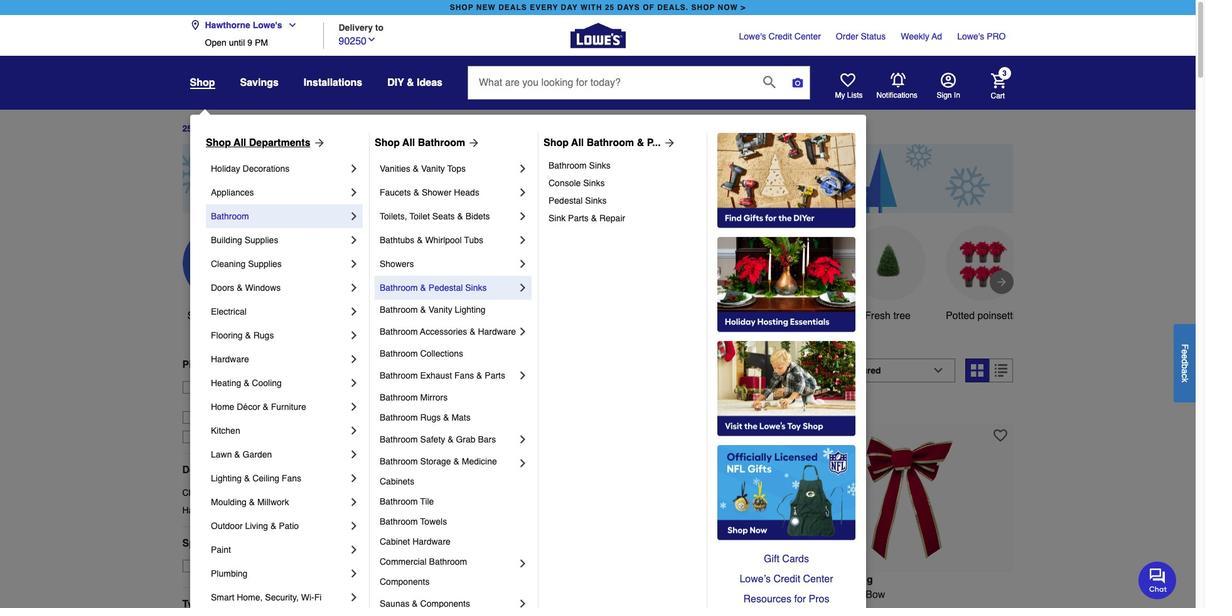 Task type: describe. For each thing, give the bounding box(es) containing it.
my lists
[[835, 91, 863, 100]]

bathtubs & whirlpool tubs
[[380, 235, 483, 245]]

living for in
[[843, 575, 873, 586]]

stores
[[313, 395, 337, 405]]

whirlpool
[[425, 235, 462, 245]]

string inside 100-count 20.62-ft multicolor incandescent plug-in christmas string lights
[[669, 605, 695, 609]]

in inside 100-count 20.62-ft multicolor incandescent plug-in christmas string lights
[[610, 605, 618, 609]]

officially licensed n f l gifts. shop now. image
[[717, 446, 855, 541]]

& inside the bathroom & pedestal sinks link
[[420, 283, 426, 293]]

doors & windows link
[[211, 276, 348, 300]]

bathroom safety & grab bars link
[[380, 428, 517, 452]]

hanging decoration
[[674, 311, 720, 337]]

1 vertical spatial 25
[[182, 124, 192, 134]]

location image
[[190, 20, 200, 30]]

hawthorne lowe's
[[205, 20, 282, 30]]

hawthorne for hawthorne lowe's & nearby stores
[[201, 395, 244, 405]]

holiday for holiday living 8.5-in w red bow
[[804, 575, 840, 586]]

sinks for console sinks
[[583, 178, 605, 188]]

& inside bathroom safety & grab bars link
[[448, 435, 453, 445]]

25 days of deals link
[[182, 124, 252, 134]]

20.62- inside 100-count 20.62-ft multicolor incandescent plug-in christmas string lights
[[636, 590, 665, 601]]

& inside doors & windows link
[[237, 283, 243, 293]]

100- inside 100-count 20.62-ft multicolor incandescent plug-in christmas string lights
[[586, 590, 607, 601]]

198
[[369, 365, 394, 383]]

& inside toilets, toilet seats & bidets link
[[457, 212, 463, 222]]

chevron right image for electrical
[[348, 306, 360, 318]]

plug- inside 100-count 20.62-ft multicolor incandescent plug-in christmas string lights
[[586, 605, 610, 609]]

fast delivery
[[201, 432, 252, 442]]

in inside 'holiday living 8.5-in w red bow'
[[822, 590, 829, 601]]

chevron right image for lawn & garden
[[348, 449, 360, 461]]

bathroom accessories & hardware
[[380, 327, 516, 337]]

sink parts & repair link
[[549, 210, 698, 227]]

p...
[[647, 137, 661, 149]]

find gifts for the diyer. image
[[717, 133, 855, 228]]

lowe's credit center link
[[717, 570, 855, 590]]

bathroom for bathroom towels
[[380, 517, 418, 527]]

20.62- inside holiday living 100-count 20.62-ft white incandescent plug- in christmas string lights
[[418, 590, 447, 601]]

0 vertical spatial pickup
[[182, 359, 215, 371]]

lowe's home improvement logo image
[[570, 8, 625, 63]]

0 vertical spatial departments
[[249, 137, 310, 149]]

toilets, toilet seats & bidets link
[[380, 205, 517, 228]]

bathroom for bathroom tile
[[380, 497, 418, 507]]

cabinet
[[380, 537, 410, 547]]

special
[[182, 538, 217, 550]]

incandescent inside 100-count 20.62-ft multicolor incandescent plug-in christmas string lights
[[719, 590, 778, 601]]

& inside flooring & rugs link
[[245, 331, 251, 341]]

status
[[861, 31, 886, 41]]

electrical
[[211, 307, 247, 317]]

resources
[[743, 594, 791, 606]]

chevron right image for toilets, toilet seats & bidets
[[517, 210, 529, 223]]

pro
[[987, 31, 1006, 41]]

plug- inside holiday living 100-count 20.62-ft white incandescent plug- in christmas string lights
[[546, 590, 570, 601]]

2 heart outline image from the left
[[994, 429, 1008, 443]]

bathroom exhaust fans & parts
[[380, 371, 505, 381]]

chevron right image for appliances
[[348, 186, 360, 199]]

decorations for holiday decorations
[[243, 164, 290, 174]]

deals inside "button"
[[227, 311, 253, 322]]

hawthorne for hawthorne lowe's
[[205, 20, 250, 30]]

bathroom for bathroom collections
[[380, 349, 418, 359]]

lights inside 100-count 20.62-ft multicolor incandescent plug-in christmas string lights
[[698, 605, 725, 609]]

christmas inside 100-count 20.62-ft multicolor incandescent plug-in christmas string lights
[[621, 605, 666, 609]]

hawthorne lowe's button
[[190, 13, 302, 38]]

pm
[[255, 38, 268, 48]]

cleaning supplies link
[[211, 252, 348, 276]]

bathroom towels
[[380, 517, 447, 527]]

moulding
[[211, 498, 247, 508]]

chevron right image for cleaning supplies
[[348, 258, 360, 270]]

0 horizontal spatial rugs
[[253, 331, 274, 341]]

pedestal sinks
[[549, 196, 607, 206]]

f e e d b a c k button
[[1174, 324, 1196, 403]]

& inside bathroom & vanity lighting link
[[420, 305, 426, 315]]

bathroom for bathroom sinks
[[549, 161, 587, 171]]

today
[[274, 383, 297, 393]]

home décor & furniture link
[[211, 395, 348, 419]]

1 horizontal spatial rugs
[[420, 413, 441, 423]]

products
[[398, 365, 456, 383]]

at:
[[300, 383, 309, 393]]

bathroom for bathroom exhaust fans & parts
[[380, 371, 418, 381]]

lowe's down ">"
[[739, 31, 766, 41]]

holiday for holiday living 100-count 20.62-ft white incandescent plug- in christmas string lights
[[369, 575, 405, 586]]

count inside 100-count 20.62-ft multicolor incandescent plug-in christmas string lights
[[607, 590, 633, 601]]

sink
[[549, 213, 566, 223]]

0 vertical spatial deals
[[229, 124, 252, 134]]

christmas inside holiday living 100-count 20.62-ft white incandescent plug- in christmas string lights
[[380, 605, 425, 609]]

c
[[1180, 374, 1190, 378]]

supplies for building supplies
[[245, 235, 278, 245]]

chevron right image for flooring & rugs
[[348, 329, 360, 342]]

fast
[[201, 432, 218, 442]]

decorations for christmas decorations
[[224, 488, 271, 498]]

resources for pros
[[743, 594, 829, 606]]

pickup & delivery
[[182, 359, 267, 371]]

search image
[[763, 76, 776, 88]]

paint
[[211, 545, 231, 555]]

1 heart outline image from the left
[[776, 429, 790, 443]]

shop all bathroom link
[[375, 136, 480, 151]]

& inside "hawthorne lowe's & nearby stores" 'button'
[[276, 395, 281, 405]]

chevron right image for heating & cooling
[[348, 377, 360, 390]]

bathroom & vanity lighting
[[380, 305, 486, 315]]

1 horizontal spatial arrow right image
[[995, 276, 1008, 289]]

hardware inside "link"
[[478, 327, 516, 337]]

decorations for hanukkah decorations
[[224, 506, 271, 516]]

garden
[[243, 450, 272, 460]]

9
[[247, 38, 252, 48]]

bathroom up bathroom sinks link in the top of the page
[[587, 137, 634, 149]]

& inside bathroom rugs & mats link
[[443, 413, 449, 423]]

lowe's home improvement lists image
[[840, 73, 855, 88]]

chevron right image for bathtubs & whirlpool tubs
[[517, 234, 529, 247]]

console sinks
[[549, 178, 605, 188]]

doors
[[211, 283, 234, 293]]

bow
[[866, 590, 885, 601]]

bathroom storage & medicine cabinets
[[380, 457, 499, 487]]

bathroom for bathroom rugs & mats
[[380, 413, 418, 423]]

special offers button
[[182, 528, 349, 560]]

1001813120 element
[[369, 401, 427, 413]]

& inside bathroom accessories & hardware "link"
[[470, 327, 475, 337]]

grid view image
[[971, 365, 984, 377]]

0 horizontal spatial parts
[[485, 371, 505, 381]]

home
[[211, 402, 234, 412]]

hanging decoration button
[[659, 226, 735, 339]]

& inside sink parts & repair "link"
[[591, 213, 597, 223]]

storage
[[420, 457, 451, 467]]

bathroom safety & grab bars
[[380, 435, 496, 445]]

chevron right image for bathroom storage & medicine cabinets
[[517, 458, 529, 470]]

lowe's home improvement account image
[[940, 73, 956, 88]]

order status
[[836, 31, 886, 41]]

compare for 1001813120 "element"
[[391, 402, 427, 412]]

hanukkah decorations link
[[182, 504, 349, 517]]

& inside bathroom storage & medicine cabinets
[[453, 457, 459, 467]]

chevron right image for kitchen
[[348, 425, 360, 437]]

& inside diy & ideas button
[[407, 77, 414, 88]]

shop all departments link
[[206, 136, 325, 151]]

lowe's inside 'button'
[[246, 395, 273, 405]]

electrical link
[[211, 300, 348, 324]]

pros
[[809, 594, 829, 606]]

chevron right image for faucets & shower heads
[[517, 186, 529, 199]]

198 products in holiday decorations
[[369, 365, 621, 383]]

incandescent inside holiday living 100-count 20.62-ft white incandescent plug- in christmas string lights
[[484, 590, 543, 601]]

mats
[[451, 413, 471, 423]]

paint link
[[211, 538, 348, 562]]

faucets & shower heads
[[380, 188, 479, 198]]

free store pickup today at:
[[201, 383, 309, 393]]

1 horizontal spatial fans
[[454, 371, 474, 381]]

shop for shop all bathroom & p...
[[544, 137, 569, 149]]

0 horizontal spatial fans
[[282, 474, 301, 484]]

showers link
[[380, 252, 517, 276]]

chevron right image for doors & windows
[[348, 282, 360, 294]]

& inside home décor & furniture link
[[263, 402, 268, 412]]

diy & ideas button
[[387, 72, 442, 94]]

arrow right image for shop all bathroom
[[465, 137, 480, 149]]

bathroom accessories & hardware link
[[380, 320, 517, 344]]

heads
[[454, 188, 479, 198]]

& inside 'outdoor living & patio' link
[[270, 522, 276, 532]]

& inside faucets & shower heads link
[[413, 188, 419, 198]]

90250 button
[[339, 32, 377, 49]]

chevron right image for bathroom exhaust fans & parts
[[517, 370, 529, 382]]

credit for lowe's
[[773, 574, 800, 586]]

chevron right image for lighting & ceiling fans
[[348, 473, 360, 485]]

bidets
[[465, 212, 490, 222]]

& inside shop all bathroom & p... link
[[637, 137, 644, 149]]

list view image
[[995, 365, 1008, 377]]

all for shop all bathroom
[[402, 137, 415, 149]]

25 days of deals. shop new deals every day. while supplies last. image
[[182, 144, 1013, 213]]

all for shop all departments
[[234, 137, 246, 149]]

décor
[[237, 402, 260, 412]]

chevron right image for showers
[[517, 258, 529, 270]]

& inside lawn & garden link
[[234, 450, 240, 460]]

0 horizontal spatial pedestal
[[429, 283, 463, 293]]

visit the lowe's toy shop. image
[[717, 341, 855, 437]]

bathroom for bathroom & pedestal sinks
[[380, 283, 418, 293]]

vanities & vanity tops
[[380, 164, 466, 174]]

2 vertical spatial delivery
[[221, 432, 252, 442]]

wi-
[[301, 593, 314, 603]]

in inside holiday living 100-count 20.62-ft white incandescent plug- in christmas string lights
[[369, 605, 377, 609]]

notifications
[[876, 91, 917, 100]]

outdoor
[[211, 522, 243, 532]]

bathroom sinks link
[[549, 157, 698, 174]]

chevron right image for holiday decorations
[[348, 163, 360, 175]]

chevron right image for plumbing
[[348, 568, 360, 581]]

my lists link
[[835, 73, 863, 100]]

plumbing
[[211, 569, 248, 579]]

w
[[832, 590, 842, 601]]

bathroom up "vanities & vanity tops" link
[[418, 137, 465, 149]]

departments element
[[182, 464, 349, 477]]

1 e from the top
[[1180, 349, 1190, 354]]

2 e from the top
[[1180, 354, 1190, 359]]

2 shop from the left
[[691, 3, 715, 12]]

chevron down image
[[367, 34, 377, 44]]

fi
[[314, 593, 322, 603]]

smart home, security, wi-fi link
[[211, 586, 348, 609]]

moulding & millwork link
[[211, 491, 348, 515]]

shop new deals every day with 25 days of deals. shop now > link
[[447, 0, 748, 15]]

gift cards
[[764, 554, 809, 565]]

medicine
[[462, 457, 497, 467]]

chevron right image for hardware
[[348, 353, 360, 366]]



Task type: locate. For each thing, give the bounding box(es) containing it.
1 vertical spatial lighting
[[211, 474, 242, 484]]

in
[[460, 365, 472, 383], [822, 590, 829, 601]]

shop left now at the top right of page
[[691, 3, 715, 12]]

gift
[[764, 554, 779, 565]]

compare for 5013254527 "element"
[[827, 402, 863, 412]]

lowe's pro
[[957, 31, 1006, 41]]

bathroom down the led
[[380, 327, 418, 337]]

holiday up 8.5-
[[804, 575, 840, 586]]

1 horizontal spatial in
[[610, 605, 618, 609]]

shop left electrical
[[187, 311, 211, 322]]

shop for shop all deals
[[187, 311, 211, 322]]

arrow right image up bathroom sinks link in the top of the page
[[661, 137, 676, 149]]

compare inside 1001813120 "element"
[[391, 402, 427, 412]]

1 horizontal spatial shop
[[375, 137, 400, 149]]

delivery up lawn & garden
[[221, 432, 252, 442]]

chevron right image for bathroom accessories & hardware
[[517, 326, 529, 338]]

lowe's
[[740, 574, 771, 586]]

sinks down 'bathroom sinks'
[[583, 178, 605, 188]]

shop all bathroom
[[375, 137, 465, 149]]

1 compare from the left
[[391, 402, 427, 412]]

cleaning
[[211, 259, 246, 269]]

1 vertical spatial deals
[[227, 311, 253, 322]]

0 vertical spatial lighting
[[455, 305, 486, 315]]

installations button
[[304, 72, 362, 94]]

25 left "days"
[[182, 124, 192, 134]]

outdoor living & patio
[[211, 522, 299, 532]]

holiday inside holiday living 100-count 20.62-ft white incandescent plug- in christmas string lights
[[369, 575, 405, 586]]

1 horizontal spatial 20.62-
[[636, 590, 665, 601]]

0 horizontal spatial compare
[[391, 402, 427, 412]]

1 horizontal spatial lights
[[698, 605, 725, 609]]

0 vertical spatial hawthorne
[[205, 20, 250, 30]]

compare inside 5013254527 "element"
[[827, 402, 863, 412]]

& down bathroom collections link
[[476, 371, 482, 381]]

living down commercial
[[408, 575, 437, 586]]

lowe's up the pm
[[253, 20, 282, 30]]

shop new deals every day with 25 days of deals. shop now >
[[450, 3, 746, 12]]

white inside "button"
[[780, 311, 805, 322]]

1 vertical spatial hawthorne
[[201, 395, 244, 405]]

1 vertical spatial center
[[803, 574, 833, 586]]

& left millwork
[[249, 498, 255, 508]]

1 vertical spatial parts
[[485, 371, 505, 381]]

0 horizontal spatial white
[[455, 590, 481, 601]]

order
[[836, 31, 858, 41]]

vanity up accessories
[[429, 305, 452, 315]]

0 horizontal spatial 100-
[[369, 590, 389, 601]]

pedestal
[[549, 196, 583, 206], [429, 283, 463, 293]]

lawn & garden link
[[211, 443, 348, 467]]

fresh tree button
[[850, 226, 925, 324]]

& inside bathroom exhaust fans & parts link
[[476, 371, 482, 381]]

2 shop from the left
[[375, 137, 400, 149]]

shower
[[422, 188, 451, 198]]

20.62- down commercial bathroom components
[[418, 590, 447, 601]]

supplies for cleaning supplies
[[248, 259, 282, 269]]

departments down lawn
[[182, 465, 244, 476]]

bathroom for bathroom safety & grab bars
[[380, 435, 418, 445]]

living inside holiday living 100-count 20.62-ft white incandescent plug- in christmas string lights
[[408, 575, 437, 586]]

& left ceiling
[[244, 474, 250, 484]]

0 horizontal spatial shop
[[206, 137, 231, 149]]

parts down pedestal sinks
[[568, 213, 589, 223]]

arrow right image inside 'shop all departments' link
[[310, 137, 325, 149]]

0 vertical spatial credit
[[769, 31, 792, 41]]

in down bathroom collections link
[[460, 365, 472, 383]]

my
[[835, 91, 845, 100]]

living down "hanukkah decorations" link
[[245, 522, 268, 532]]

collections
[[420, 349, 463, 359]]

rugs down electrical link
[[253, 331, 274, 341]]

1 horizontal spatial shop
[[691, 3, 715, 12]]

& right lawn
[[234, 450, 240, 460]]

lowe's left pro
[[957, 31, 984, 41]]

3 shop from the left
[[544, 137, 569, 149]]

2 horizontal spatial in
[[954, 91, 960, 100]]

1 vertical spatial arrow right image
[[995, 276, 1008, 289]]

heating & cooling
[[211, 378, 282, 388]]

holiday down commercial
[[369, 575, 405, 586]]

1 horizontal spatial pedestal
[[549, 196, 583, 206]]

lowe's inside button
[[253, 20, 282, 30]]

0 horizontal spatial incandescent
[[484, 590, 543, 601]]

pedestal up bathroom & vanity lighting link
[[429, 283, 463, 293]]

tree
[[893, 311, 911, 322]]

chat invite button image
[[1138, 562, 1177, 600]]

0 vertical spatial pedestal
[[549, 196, 583, 206]]

cleaning supplies
[[211, 259, 282, 269]]

100- inside holiday living 100-count 20.62-ft white incandescent plug- in christmas string lights
[[369, 590, 389, 601]]

& left shower
[[413, 188, 419, 198]]

cards
[[782, 554, 809, 565]]

offers
[[220, 538, 250, 550]]

chevron right image
[[348, 163, 360, 175], [517, 163, 529, 175], [348, 186, 360, 199], [348, 210, 360, 223], [517, 210, 529, 223], [517, 234, 529, 247], [348, 258, 360, 270], [517, 258, 529, 270], [348, 282, 360, 294], [348, 306, 360, 318], [517, 326, 529, 338], [348, 329, 360, 342], [348, 377, 360, 390], [348, 425, 360, 437], [517, 434, 529, 446], [348, 473, 360, 485], [348, 496, 360, 509], [348, 544, 360, 557], [517, 558, 529, 570], [348, 592, 360, 604]]

lights inside holiday living 100-count 20.62-ft white incandescent plug- in christmas string lights
[[457, 605, 484, 609]]

christmas inside christmas decorations link
[[182, 488, 222, 498]]

chevron right image
[[517, 186, 529, 199], [348, 234, 360, 247], [517, 282, 529, 294], [348, 353, 360, 366], [517, 370, 529, 382], [348, 401, 360, 414], [348, 449, 360, 461], [517, 458, 529, 470], [348, 520, 360, 533], [348, 568, 360, 581], [517, 598, 529, 609]]

count inside holiday living 100-count 20.62-ft white incandescent plug- in christmas string lights
[[389, 590, 415, 601]]

patio
[[279, 522, 299, 532]]

0 vertical spatial 25
[[605, 3, 615, 12]]

vanity left tops
[[421, 164, 445, 174]]

sinks up sink parts & repair
[[585, 196, 607, 206]]

days
[[195, 124, 216, 134]]

supplies
[[245, 235, 278, 245], [248, 259, 282, 269]]

Search Query text field
[[468, 67, 753, 99]]

1 horizontal spatial incandescent
[[719, 590, 778, 601]]

& inside heating & cooling link
[[244, 378, 249, 388]]

credit for lowe's
[[769, 31, 792, 41]]

lowe's home improvement notification center image
[[890, 73, 905, 88]]

2 compare from the left
[[827, 402, 863, 412]]

shop for shop
[[190, 77, 215, 88]]

2 vertical spatial hardware
[[412, 537, 451, 547]]

holiday up the appliances
[[211, 164, 240, 174]]

bathroom down showers
[[380, 283, 418, 293]]

string inside holiday living 100-count 20.62-ft white incandescent plug- in christmas string lights
[[428, 605, 454, 609]]

1 ft from the left
[[447, 590, 452, 601]]

holiday down bathroom collections link
[[476, 365, 530, 383]]

shop for shop all bathroom
[[375, 137, 400, 149]]

for
[[794, 594, 806, 606]]

& right diy
[[407, 77, 414, 88]]

1 horizontal spatial plug-
[[586, 605, 610, 609]]

bathroom inside "link"
[[380, 327, 418, 337]]

hawthorne lowe's & nearby stores button
[[201, 394, 337, 407]]

3
[[1002, 69, 1007, 78]]

supplies inside 'link'
[[245, 235, 278, 245]]

bathroom for bathroom mirrors
[[380, 393, 418, 403]]

hawthorne down store
[[201, 395, 244, 405]]

0 horizontal spatial hardware
[[211, 355, 249, 365]]

1 horizontal spatial lighting
[[455, 305, 486, 315]]

shop up vanities
[[375, 137, 400, 149]]

departments up holiday decorations link at left top
[[249, 137, 310, 149]]

arrow right image
[[310, 137, 325, 149], [465, 137, 480, 149]]

flooring
[[211, 331, 243, 341]]

1 vertical spatial white
[[455, 590, 481, 601]]

arrow right image
[[661, 137, 676, 149], [995, 276, 1008, 289]]

1 horizontal spatial string
[[669, 605, 695, 609]]

all down 25 days of deals link
[[234, 137, 246, 149]]

sale
[[219, 562, 237, 572]]

days
[[617, 3, 640, 12]]

0 horizontal spatial lighting
[[211, 474, 242, 484]]

chevron right image for building supplies
[[348, 234, 360, 247]]

0 vertical spatial parts
[[568, 213, 589, 223]]

shop all bathroom & p... link
[[544, 136, 676, 151]]

arrow right image inside shop all bathroom & p... link
[[661, 137, 676, 149]]

1 horizontal spatial arrow right image
[[465, 137, 480, 149]]

rugs down mirrors
[[420, 413, 441, 423]]

& up the heating
[[218, 359, 225, 371]]

2 arrow right image from the left
[[465, 137, 480, 149]]

2 incandescent from the left
[[719, 590, 778, 601]]

shop
[[190, 77, 215, 88], [187, 311, 211, 322]]

bathroom down the cabinets
[[380, 497, 418, 507]]

holiday decorations
[[211, 164, 290, 174]]

0 vertical spatial in
[[460, 365, 472, 383]]

1 vertical spatial delivery
[[228, 359, 267, 371]]

bathroom up the console
[[549, 161, 587, 171]]

chevron right image for bathroom safety & grab bars
[[517, 434, 529, 446]]

None search field
[[468, 66, 810, 111]]

1 horizontal spatial christmas
[[380, 605, 425, 609]]

& right the décor
[[263, 402, 268, 412]]

chevron right image for commercial bathroom components
[[517, 558, 529, 570]]

all for shop all deals
[[213, 311, 224, 322]]

camera image
[[791, 77, 804, 89]]

in left w on the bottom right of the page
[[822, 590, 829, 601]]

supplies up windows in the top left of the page
[[248, 259, 282, 269]]

sinks inside 'link'
[[583, 178, 605, 188]]

chevron right image for vanities & vanity tops
[[517, 163, 529, 175]]

1 incandescent from the left
[[484, 590, 543, 601]]

arrow right image inside shop all bathroom link
[[465, 137, 480, 149]]

vanity for tops
[[421, 164, 445, 174]]

shop button
[[190, 77, 215, 89]]

1 vertical spatial plug-
[[586, 605, 610, 609]]

1 vertical spatial in
[[822, 590, 829, 601]]

1 vertical spatial departments
[[182, 465, 244, 476]]

1 vertical spatial fans
[[282, 474, 301, 484]]

bathroom down bathroom & pedestal sinks
[[380, 305, 418, 315]]

bathroom down cabinet hardware link
[[429, 557, 467, 567]]

hardware down flooring
[[211, 355, 249, 365]]

1 horizontal spatial compare
[[827, 402, 863, 412]]

savings
[[240, 77, 279, 88]]

1 20.62- from the left
[[418, 590, 447, 601]]

0 horizontal spatial pickup
[[182, 359, 215, 371]]

living inside 'holiday living 8.5-in w red bow'
[[843, 575, 873, 586]]

lists
[[847, 91, 863, 100]]

flooring & rugs
[[211, 331, 274, 341]]

commercial bathroom components
[[380, 557, 470, 587]]

0 horizontal spatial departments
[[182, 465, 244, 476]]

2 horizontal spatial living
[[843, 575, 873, 586]]

0 horizontal spatial count
[[389, 590, 415, 601]]

white inside holiday living 100-count 20.62-ft white incandescent plug- in christmas string lights
[[455, 590, 481, 601]]

e up d
[[1180, 349, 1190, 354]]

1 vertical spatial credit
[[773, 574, 800, 586]]

arrow right image up tops
[[465, 137, 480, 149]]

shop left new on the top left of the page
[[450, 3, 474, 12]]

grab
[[456, 435, 475, 445]]

all up vanities
[[402, 137, 415, 149]]

diy & ideas
[[387, 77, 442, 88]]

1 horizontal spatial white
[[780, 311, 805, 322]]

all inside "button"
[[213, 311, 224, 322]]

deals right of
[[229, 124, 252, 134]]

chevron right image for home décor & furniture
[[348, 401, 360, 414]]

& right flooring
[[245, 331, 251, 341]]

shop all deals
[[187, 311, 253, 322]]

2 lights from the left
[[698, 605, 725, 609]]

chevron right image for outdoor living & patio
[[348, 520, 360, 533]]

2 horizontal spatial shop
[[544, 137, 569, 149]]

25 right the 'with'
[[605, 3, 615, 12]]

lawn & garden
[[211, 450, 272, 460]]

1 horizontal spatial living
[[408, 575, 437, 586]]

arrow right image up holiday decorations link at left top
[[310, 137, 325, 149]]

1 horizontal spatial in
[[822, 590, 829, 601]]

chevron right image for moulding & millwork
[[348, 496, 360, 509]]

& right store
[[244, 378, 249, 388]]

2 ft from the left
[[665, 590, 670, 601]]

1 vertical spatial pedestal
[[429, 283, 463, 293]]

bathroom inside bathroom storage & medicine cabinets
[[380, 457, 418, 467]]

chevron right image for bathroom & pedestal sinks
[[517, 282, 529, 294]]

1 horizontal spatial ft
[[665, 590, 670, 601]]

sinks up bathroom & vanity lighting link
[[465, 283, 487, 293]]

all up 'bathroom sinks'
[[571, 137, 584, 149]]

bathroom
[[418, 137, 465, 149], [587, 137, 634, 149], [549, 161, 587, 171], [211, 212, 249, 222], [380, 283, 418, 293], [380, 305, 418, 315], [380, 327, 418, 337], [380, 349, 418, 359], [380, 371, 418, 381], [380, 393, 418, 403], [380, 413, 418, 423], [380, 435, 418, 445], [380, 457, 418, 467], [380, 497, 418, 507], [380, 517, 418, 527], [429, 557, 467, 567]]

faucets
[[380, 188, 411, 198]]

lighting up christmas decorations
[[211, 474, 242, 484]]

sinks for pedestal sinks
[[585, 196, 607, 206]]

installations
[[304, 77, 362, 88]]

0 vertical spatial center
[[794, 31, 821, 41]]

ft left multicolor at the bottom right of the page
[[665, 590, 670, 601]]

bathroom for bathroom & vanity lighting
[[380, 305, 418, 315]]

& right storage at bottom
[[453, 457, 459, 467]]

& right vanities
[[413, 164, 419, 174]]

lowe's down free store pickup today at:
[[246, 395, 273, 405]]

lights down commercial bathroom components link
[[457, 605, 484, 609]]

holiday living 100-count 20.62-ft white incandescent plug- in christmas string lights
[[369, 575, 570, 609]]

& inside bathtubs & whirlpool tubs link
[[417, 235, 423, 245]]

chevron right image for paint
[[348, 544, 360, 557]]

pickup up 'free'
[[182, 359, 215, 371]]

heart outline image
[[776, 429, 790, 443], [994, 429, 1008, 443]]

& down bathroom & pedestal sinks
[[420, 305, 426, 315]]

1 lights from the left
[[457, 605, 484, 609]]

1 horizontal spatial 25
[[605, 3, 615, 12]]

0 horizontal spatial christmas
[[182, 488, 222, 498]]

& right doors
[[237, 283, 243, 293]]

bathroom up bathroom mirrors
[[380, 371, 418, 381]]

ft inside 100-count 20.62-ft multicolor incandescent plug-in christmas string lights
[[665, 590, 670, 601]]

0 vertical spatial delivery
[[339, 22, 373, 32]]

deals up flooring & rugs
[[227, 311, 253, 322]]

& left mats
[[443, 413, 449, 423]]

0 horizontal spatial arrow right image
[[310, 137, 325, 149]]

20.62- left multicolor at the bottom right of the page
[[636, 590, 665, 601]]

holiday for holiday decorations
[[211, 164, 240, 174]]

arrow right image for shop all departments
[[310, 137, 325, 149]]

building supplies link
[[211, 228, 348, 252]]

shop for shop all departments
[[206, 137, 231, 149]]

2 string from the left
[[669, 605, 695, 609]]

0 horizontal spatial ft
[[447, 590, 452, 601]]

hawthorne inside "hawthorne lowe's & nearby stores" 'button'
[[201, 395, 244, 405]]

0 vertical spatial arrow right image
[[661, 137, 676, 149]]

chevron right image for bathroom
[[348, 210, 360, 223]]

center up 8.5-
[[803, 574, 833, 586]]

1 arrow right image from the left
[[310, 137, 325, 149]]

bathroom collections link
[[380, 344, 529, 364]]

in inside button
[[954, 91, 960, 100]]

vanity for lighting
[[429, 305, 452, 315]]

& inside lighting & ceiling fans link
[[244, 474, 250, 484]]

fans right ceiling
[[282, 474, 301, 484]]

5013254527 element
[[804, 401, 863, 413]]

hardware down towels
[[412, 537, 451, 547]]

0 horizontal spatial shop
[[450, 3, 474, 12]]

holiday inside 'holiday living 8.5-in w red bow'
[[804, 575, 840, 586]]

now
[[718, 3, 738, 12]]

f e e d b a c k
[[1180, 344, 1190, 383]]

1 horizontal spatial pickup
[[245, 383, 271, 393]]

0 horizontal spatial living
[[245, 522, 268, 532]]

sinks down shop all bathroom & p...
[[589, 161, 611, 171]]

& inside "vanities & vanity tops" link
[[413, 164, 419, 174]]

lowe's home improvement cart image
[[991, 73, 1006, 88]]

0 horizontal spatial arrow right image
[[661, 137, 676, 149]]

shop up 'bathroom sinks'
[[544, 137, 569, 149]]

weekly ad
[[901, 31, 942, 41]]

living for count
[[408, 575, 437, 586]]

bathroom up '198'
[[380, 349, 418, 359]]

25
[[605, 3, 615, 12], [182, 124, 192, 134]]

hawthorne up open until 9 pm
[[205, 20, 250, 30]]

bathroom for bathroom accessories & hardware
[[380, 327, 418, 337]]

furniture
[[271, 402, 306, 412]]

lights
[[457, 605, 484, 609], [698, 605, 725, 609]]

0 vertical spatial plug-
[[546, 590, 570, 601]]

2 horizontal spatial hardware
[[478, 327, 516, 337]]

0 vertical spatial vanity
[[421, 164, 445, 174]]

1 vertical spatial rugs
[[420, 413, 441, 423]]

hawthorne inside hawthorne lowe's button
[[205, 20, 250, 30]]

0 vertical spatial fans
[[454, 371, 474, 381]]

ft inside holiday living 100-count 20.62-ft white incandescent plug- in christmas string lights
[[447, 590, 452, 601]]

outdoor living & patio link
[[211, 515, 348, 538]]

1 vertical spatial hardware
[[211, 355, 249, 365]]

2 20.62- from the left
[[636, 590, 665, 601]]

100-count 20.62-ft multicolor incandescent plug-in christmas string lights link
[[586, 575, 795, 609]]

led
[[401, 311, 421, 322]]

supplies up 'cleaning supplies'
[[245, 235, 278, 245]]

0 vertical spatial rugs
[[253, 331, 274, 341]]

0 horizontal spatial string
[[428, 605, 454, 609]]

bathroom down bathroom mirrors
[[380, 413, 418, 423]]

parts inside "link"
[[568, 213, 589, 223]]

sinks for bathroom sinks
[[589, 161, 611, 171]]

&
[[407, 77, 414, 88], [637, 137, 644, 149], [413, 164, 419, 174], [413, 188, 419, 198], [457, 212, 463, 222], [591, 213, 597, 223], [417, 235, 423, 245], [237, 283, 243, 293], [420, 283, 426, 293], [420, 305, 426, 315], [470, 327, 475, 337], [245, 331, 251, 341], [218, 359, 225, 371], [476, 371, 482, 381], [244, 378, 249, 388], [276, 395, 281, 405], [263, 402, 268, 412], [443, 413, 449, 423], [448, 435, 453, 445], [234, 450, 240, 460], [453, 457, 459, 467], [244, 474, 250, 484], [249, 498, 255, 508], [270, 522, 276, 532]]

savings button
[[240, 72, 279, 94]]

1 horizontal spatial heart outline image
[[994, 429, 1008, 443]]

appliances
[[211, 188, 254, 198]]

0 horizontal spatial heart outline image
[[776, 429, 790, 443]]

2 horizontal spatial christmas
[[621, 605, 666, 609]]

arrow right image up poinsettia
[[995, 276, 1008, 289]]

1 horizontal spatial 100-
[[586, 590, 607, 601]]

cart
[[991, 91, 1005, 100]]

holiday hosting essentials. image
[[717, 237, 855, 333]]

0 horizontal spatial lights
[[457, 605, 484, 609]]

1 vertical spatial vanity
[[429, 305, 452, 315]]

bathroom sinks
[[549, 161, 611, 171]]

0 vertical spatial shop
[[190, 77, 215, 88]]

holiday
[[211, 164, 240, 174], [476, 365, 530, 383], [369, 575, 405, 586], [804, 575, 840, 586]]

bathroom tile link
[[380, 492, 529, 512]]

bathroom inside commercial bathroom components
[[429, 557, 467, 567]]

1 shop from the left
[[206, 137, 231, 149]]

hanukkah decorations
[[182, 506, 271, 516]]

ad
[[932, 31, 942, 41]]

1 horizontal spatial departments
[[249, 137, 310, 149]]

living for patio
[[245, 522, 268, 532]]

0 horizontal spatial in
[[460, 365, 472, 383]]

ideas
[[417, 77, 442, 88]]

bathroom for bathroom storage & medicine cabinets
[[380, 457, 418, 467]]

credit up search icon
[[769, 31, 792, 41]]

chevron down image
[[282, 20, 297, 30]]

2 count from the left
[[607, 590, 633, 601]]

lowe's credit center link
[[739, 30, 821, 43]]

pickup up "hawthorne lowe's & nearby stores" 'button'
[[245, 383, 271, 393]]

0 vertical spatial hardware
[[478, 327, 516, 337]]

& down today
[[276, 395, 281, 405]]

b
[[1180, 364, 1190, 369]]

bathroom & pedestal sinks link
[[380, 276, 517, 300]]

f
[[1180, 344, 1190, 349]]

shop inside "button"
[[187, 311, 211, 322]]

& left the repair
[[591, 213, 597, 223]]

cabinet hardware
[[380, 537, 451, 547]]

& right seats
[[457, 212, 463, 222]]

potted poinsettia
[[946, 311, 1021, 322]]

toilets,
[[380, 212, 407, 222]]

fans down bathroom collections link
[[454, 371, 474, 381]]

e up b
[[1180, 354, 1190, 359]]

bathroom down the appliances
[[211, 212, 249, 222]]

0 vertical spatial white
[[780, 311, 805, 322]]

credit up the resources for pros link
[[773, 574, 800, 586]]

0 horizontal spatial 20.62-
[[418, 590, 447, 601]]

decorations
[[243, 164, 290, 174], [534, 365, 621, 383], [224, 488, 271, 498], [224, 506, 271, 516]]

bathroom up cabinet
[[380, 517, 418, 527]]

1 horizontal spatial count
[[607, 590, 633, 601]]

bathroom down '198'
[[380, 393, 418, 403]]

2 100- from the left
[[586, 590, 607, 601]]

bathroom down 1001813120 "element"
[[380, 435, 418, 445]]

on
[[205, 562, 217, 572]]

center
[[794, 31, 821, 41], [803, 574, 833, 586]]

1 string from the left
[[428, 605, 454, 609]]

0 horizontal spatial plug-
[[546, 590, 570, 601]]

100-
[[369, 590, 389, 601], [586, 590, 607, 601]]

1 vertical spatial supplies
[[248, 259, 282, 269]]

shop down open
[[190, 77, 215, 88]]

1 count from the left
[[389, 590, 415, 601]]

moulding & millwork
[[211, 498, 289, 508]]

& up bathroom & vanity lighting
[[420, 283, 426, 293]]

sink parts & repair
[[549, 213, 625, 223]]

1 100- from the left
[[369, 590, 389, 601]]

0 vertical spatial supplies
[[245, 235, 278, 245]]

>
[[741, 3, 746, 12]]

lighting down the bathroom & pedestal sinks link
[[455, 305, 486, 315]]

all for shop all bathroom & p...
[[571, 137, 584, 149]]

to
[[375, 22, 384, 32]]

holiday decorations link
[[211, 157, 348, 181]]

string down multicolor at the bottom right of the page
[[669, 605, 695, 609]]

bathtubs & whirlpool tubs link
[[380, 228, 517, 252]]

& up bathroom collections link
[[470, 327, 475, 337]]

center for lowe's credit center
[[803, 574, 833, 586]]

1 vertical spatial shop
[[187, 311, 211, 322]]

cabinet hardware link
[[380, 532, 529, 552]]

delivery up heating & cooling
[[228, 359, 267, 371]]

all up flooring
[[213, 311, 224, 322]]

deals
[[229, 124, 252, 134], [227, 311, 253, 322]]

pickup
[[182, 359, 215, 371], [245, 383, 271, 393]]

1 vertical spatial pickup
[[245, 383, 271, 393]]

shop all deals button
[[182, 226, 258, 324]]

0 horizontal spatial 25
[[182, 124, 192, 134]]

center for lowe's credit center
[[794, 31, 821, 41]]

& inside moulding & millwork link
[[249, 498, 255, 508]]

1 shop from the left
[[450, 3, 474, 12]]

chevron right image for smart home, security, wi-fi
[[348, 592, 360, 604]]

& left patio
[[270, 522, 276, 532]]



Task type: vqa. For each thing, say whether or not it's contained in the screenshot.
"shop All Smart Home, ..." link
no



